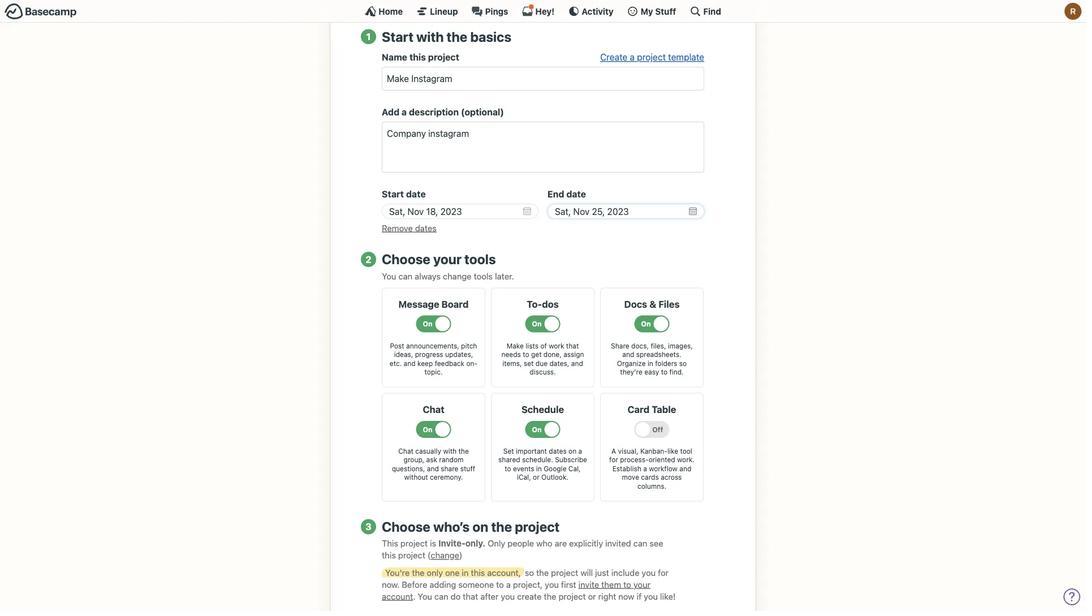 Task type: locate. For each thing, give the bounding box(es) containing it.
that down someone
[[463, 592, 479, 602]]

post announcements, pitch ideas, progress updates, etc. and keep feedback on- topic.
[[390, 342, 478, 376]]

you right after
[[501, 592, 515, 602]]

invite
[[579, 580, 600, 590]]

switch accounts image
[[5, 3, 77, 20]]

1 horizontal spatial can
[[435, 592, 449, 602]]

project down first
[[559, 592, 586, 602]]

ideas,
[[394, 351, 413, 359]]

docs,
[[632, 342, 649, 350]]

ical,
[[517, 474, 531, 482]]

project up first
[[551, 568, 579, 578]]

2 date from the left
[[567, 189, 587, 200]]

2 horizontal spatial in
[[648, 359, 654, 367]]

0 vertical spatial chat
[[423, 404, 445, 415]]

on up subscribe
[[569, 447, 577, 455]]

you right the if
[[644, 592, 658, 602]]

1 vertical spatial can
[[634, 539, 648, 549]]

0 vertical spatial in
[[648, 359, 654, 367]]

change down invite-
[[431, 551, 460, 561]]

dates up subscribe
[[549, 447, 567, 455]]

0 vertical spatial start
[[382, 29, 414, 44]]

on inside set important dates on a shared schedule. subscribe to events in google cal, ical, or outlook.
[[569, 447, 577, 455]]

Add a description (optional) text field
[[382, 122, 705, 173]]

you're the only one in this account,
[[386, 568, 521, 578]]

chat for chat casually with the group, ask random questions, and share stuff without ceremony.
[[399, 447, 414, 455]]

0 horizontal spatial or
[[533, 474, 540, 482]]

a up cards
[[644, 465, 647, 473]]

my
[[641, 6, 654, 16]]

the up the random
[[459, 447, 469, 455]]

choose for choose your tools
[[382, 251, 431, 267]]

work
[[549, 342, 565, 350]]

1 vertical spatial this
[[382, 551, 396, 561]]

can left always
[[399, 271, 413, 281]]

and inside make lists of work that needs to get done, assign items, set due dates, and discuss.
[[572, 359, 584, 367]]

remove
[[382, 223, 413, 233]]

1 horizontal spatial that
[[567, 342, 579, 350]]

board
[[442, 299, 469, 310]]

the up the before
[[412, 568, 425, 578]]

get
[[532, 351, 542, 359]]

and down assign
[[572, 359, 584, 367]]

due
[[536, 359, 548, 367]]

only.
[[466, 539, 486, 549]]

on
[[569, 447, 577, 455], [473, 519, 489, 535]]

0 vertical spatial that
[[567, 342, 579, 350]]

who's
[[434, 519, 470, 535]]

so inside share docs, files, images, and spreadsheets. organize in folders so they're easy to find.
[[680, 359, 687, 367]]

a up subscribe
[[579, 447, 583, 455]]

done,
[[544, 351, 562, 359]]

can down adding
[[435, 592, 449, 602]]

the
[[447, 29, 468, 44], [459, 447, 469, 455], [492, 519, 512, 535], [412, 568, 425, 578], [537, 568, 549, 578], [544, 592, 557, 602]]

0 vertical spatial on
[[569, 447, 577, 455]]

can inside 'only people who are explicitly invited can see this project ('
[[634, 539, 648, 549]]

2 vertical spatial this
[[471, 568, 485, 578]]

chat
[[423, 404, 445, 415], [399, 447, 414, 455]]

0 horizontal spatial that
[[463, 592, 479, 602]]

cal,
[[569, 465, 581, 473]]

and down ideas,
[[404, 359, 416, 367]]

you left always
[[382, 271, 397, 281]]

chat down topic. on the bottom left of page
[[423, 404, 445, 415]]

0 vertical spatial your
[[434, 251, 462, 267]]

that up assign
[[567, 342, 579, 350]]

tools
[[465, 251, 496, 267], [474, 271, 493, 281]]

ruby image
[[1065, 3, 1082, 20]]

you right .
[[418, 592, 432, 602]]

0 vertical spatial so
[[680, 359, 687, 367]]

on up only.
[[473, 519, 489, 535]]

change down "choose your tools"
[[443, 271, 472, 281]]

in up easy
[[648, 359, 654, 367]]

chat inside chat casually with the group, ask random questions, and share stuff without ceremony.
[[399, 447, 414, 455]]

this right name
[[410, 52, 426, 63]]

topic.
[[425, 368, 443, 376]]

account
[[382, 592, 413, 602]]

your up the you can always change tools later.
[[434, 251, 462, 267]]

date right end
[[567, 189, 587, 200]]

1 vertical spatial so
[[525, 568, 534, 578]]

schedule
[[522, 404, 564, 415]]

easy
[[645, 368, 660, 376]]

you up the . you can do that after you create the project or right now if you like!
[[545, 580, 559, 590]]

1 horizontal spatial for
[[658, 568, 669, 578]]

0 vertical spatial for
[[610, 456, 619, 464]]

1 vertical spatial on
[[473, 519, 489, 535]]

to down folders
[[662, 368, 668, 376]]

share
[[441, 465, 459, 473]]

0 horizontal spatial so
[[525, 568, 534, 578]]

like!
[[661, 592, 676, 602]]

and up the organize
[[623, 351, 635, 359]]

this up someone
[[471, 568, 485, 578]]

0 horizontal spatial chat
[[399, 447, 414, 455]]

1 horizontal spatial chat
[[423, 404, 445, 415]]

2 choose date… field from the left
[[548, 204, 705, 219]]

1 start from the top
[[382, 29, 414, 44]]

0 horizontal spatial for
[[610, 456, 619, 464]]

progress
[[415, 351, 444, 359]]

project
[[428, 52, 460, 63], [638, 52, 666, 63], [515, 519, 560, 535], [401, 539, 428, 549], [398, 551, 426, 561], [551, 568, 579, 578], [559, 592, 586, 602]]

this down this
[[382, 551, 396, 561]]

a inside set important dates on a shared schedule. subscribe to events in google cal, ical, or outlook.
[[579, 447, 583, 455]]

stuff
[[656, 6, 677, 16]]

and inside a visual, kanban-like tool for process-oriented work. establish a workflow and move cards across columns.
[[680, 465, 692, 473]]

. you can do that after you create the project or right now if you like!
[[413, 592, 676, 602]]

start up remove
[[382, 189, 404, 200]]

1 vertical spatial start
[[382, 189, 404, 200]]

assign
[[564, 351, 584, 359]]

1 horizontal spatial in
[[537, 465, 542, 473]]

with up the name this project
[[417, 29, 444, 44]]

0 horizontal spatial choose date… field
[[382, 204, 539, 219]]

0 vertical spatial choose
[[382, 251, 431, 267]]

so up "find."
[[680, 359, 687, 367]]

2 vertical spatial in
[[462, 568, 469, 578]]

a down account,
[[507, 580, 511, 590]]

account,
[[488, 568, 521, 578]]

lineup
[[430, 6, 458, 16]]

1 vertical spatial with
[[443, 447, 457, 455]]

1 vertical spatial you
[[418, 592, 432, 602]]

message
[[399, 299, 440, 310]]

start up name
[[382, 29, 414, 44]]

end
[[548, 189, 565, 200]]

stuff
[[461, 465, 476, 473]]

project left (
[[398, 551, 426, 561]]

or inside set important dates on a shared schedule. subscribe to events in google cal, ical, or outlook.
[[533, 474, 540, 482]]

invite them to your account link
[[382, 580, 651, 602]]

that inside make lists of work that needs to get done, assign items, set due dates, and discuss.
[[567, 342, 579, 350]]

0 vertical spatial this
[[410, 52, 426, 63]]

a right create
[[630, 52, 635, 63]]

establish
[[613, 465, 642, 473]]

are
[[555, 539, 567, 549]]

so up project,
[[525, 568, 534, 578]]

choose up always
[[382, 251, 431, 267]]

change
[[443, 271, 472, 281], [431, 551, 460, 561]]

set
[[524, 359, 534, 367]]

1 horizontal spatial your
[[634, 580, 651, 590]]

and down work.
[[680, 465, 692, 473]]

0 horizontal spatial in
[[462, 568, 469, 578]]

a inside so the project will just include you for now. before adding someone to a project, you first
[[507, 580, 511, 590]]

0 vertical spatial or
[[533, 474, 540, 482]]

0 horizontal spatial can
[[399, 271, 413, 281]]

remove dates
[[382, 223, 437, 233]]

to down account,
[[497, 580, 504, 590]]

google
[[544, 465, 567, 473]]

pitch
[[461, 342, 477, 350]]

kanban-
[[641, 447, 668, 455]]

1 horizontal spatial date
[[567, 189, 587, 200]]

folders
[[656, 359, 678, 367]]

this
[[410, 52, 426, 63], [382, 551, 396, 561], [471, 568, 485, 578]]

)
[[460, 551, 463, 561]]

1 vertical spatial choose
[[382, 519, 431, 535]]

and inside share docs, files, images, and spreadsheets. organize in folders so they're easy to find.
[[623, 351, 635, 359]]

2 horizontal spatial can
[[634, 539, 648, 549]]

0 vertical spatial dates
[[415, 223, 437, 233]]

Choose date… field
[[382, 204, 539, 219], [548, 204, 705, 219]]

1 vertical spatial for
[[658, 568, 669, 578]]

to-dos
[[527, 299, 559, 310]]

to down shared
[[505, 465, 512, 473]]

to inside so the project will just include you for now. before adding someone to a project, you first
[[497, 580, 504, 590]]

visual,
[[618, 447, 639, 455]]

ceremony.
[[430, 474, 463, 482]]

now
[[619, 592, 635, 602]]

basics
[[471, 29, 512, 44]]

work.
[[678, 456, 695, 464]]

1 horizontal spatial this
[[410, 52, 426, 63]]

for up like!
[[658, 568, 669, 578]]

2 start from the top
[[382, 189, 404, 200]]

1 vertical spatial that
[[463, 592, 479, 602]]

1 horizontal spatial or
[[589, 592, 596, 602]]

change link
[[431, 551, 460, 561]]

for inside so the project will just include you for now. before adding someone to a project, you first
[[658, 568, 669, 578]]

this
[[382, 539, 398, 549]]

or
[[533, 474, 540, 482], [589, 592, 596, 602]]

0 vertical spatial change
[[443, 271, 472, 281]]

dates inside set important dates on a shared schedule. subscribe to events in google cal, ical, or outlook.
[[549, 447, 567, 455]]

that
[[567, 342, 579, 350], [463, 592, 479, 602]]

choose your tools
[[382, 251, 496, 267]]

important
[[516, 447, 547, 455]]

0 horizontal spatial this
[[382, 551, 396, 561]]

the up project,
[[537, 568, 549, 578]]

you
[[642, 568, 656, 578], [545, 580, 559, 590], [501, 592, 515, 602], [644, 592, 658, 602]]

date for end date
[[567, 189, 587, 200]]

card
[[628, 404, 650, 415]]

2 choose from the top
[[382, 519, 431, 535]]

dates right remove
[[415, 223, 437, 233]]

on-
[[467, 359, 478, 367]]

or right ical,
[[533, 474, 540, 482]]

tools up later. on the top left of page
[[465, 251, 496, 267]]

1 choose date… field from the left
[[382, 204, 539, 219]]

just
[[596, 568, 610, 578]]

a inside a visual, kanban-like tool for process-oriented work. establish a workflow and move cards across columns.
[[644, 465, 647, 473]]

for
[[610, 456, 619, 464], [658, 568, 669, 578]]

invite-
[[439, 539, 466, 549]]

to up now
[[624, 580, 632, 590]]

2 horizontal spatial this
[[471, 568, 485, 578]]

0 horizontal spatial date
[[406, 189, 426, 200]]

in down schedule.
[[537, 465, 542, 473]]

can left see
[[634, 539, 648, 549]]

1 vertical spatial your
[[634, 580, 651, 590]]

or down invite
[[589, 592, 596, 602]]

0 vertical spatial you
[[382, 271, 397, 281]]

tools left later. on the top left of page
[[474, 271, 493, 281]]

end date
[[548, 189, 587, 200]]

project left is
[[401, 539, 428, 549]]

start date
[[382, 189, 426, 200]]

1 horizontal spatial on
[[569, 447, 577, 455]]

in inside set important dates on a shared schedule. subscribe to events in google cal, ical, or outlook.
[[537, 465, 542, 473]]

0 horizontal spatial on
[[473, 519, 489, 535]]

your up the if
[[634, 580, 651, 590]]

in right one
[[462, 568, 469, 578]]

1 horizontal spatial dates
[[549, 447, 567, 455]]

1 horizontal spatial you
[[418, 592, 432, 602]]

with up the random
[[443, 447, 457, 455]]

add
[[382, 107, 400, 118]]

1 choose from the top
[[382, 251, 431, 267]]

1 horizontal spatial choose date… field
[[548, 204, 705, 219]]

only
[[427, 568, 443, 578]]

a right the add at left top
[[402, 107, 407, 118]]

events
[[513, 465, 535, 473]]

1 vertical spatial chat
[[399, 447, 414, 455]]

and down the "ask"
[[427, 465, 439, 473]]

your
[[434, 251, 462, 267], [634, 580, 651, 590]]

someone
[[459, 580, 494, 590]]

chat up group,
[[399, 447, 414, 455]]

1 date from the left
[[406, 189, 426, 200]]

start for start date
[[382, 189, 404, 200]]

include
[[612, 568, 640, 578]]

for down a
[[610, 456, 619, 464]]

1 vertical spatial dates
[[549, 447, 567, 455]]

1 horizontal spatial so
[[680, 359, 687, 367]]

choose
[[382, 251, 431, 267], [382, 519, 431, 535]]

&
[[650, 299, 657, 310]]

to up "set"
[[523, 351, 530, 359]]

date up remove dates link
[[406, 189, 426, 200]]

1 vertical spatial in
[[537, 465, 542, 473]]

choose up this
[[382, 519, 431, 535]]



Task type: describe. For each thing, give the bounding box(es) containing it.
chat for chat
[[423, 404, 445, 415]]

always
[[415, 271, 441, 281]]

choose who's on the project
[[382, 519, 560, 535]]

schedule.
[[523, 456, 554, 464]]

create
[[601, 52, 628, 63]]

invite them to your account
[[382, 580, 651, 602]]

(
[[428, 551, 431, 561]]

ask
[[427, 456, 438, 464]]

find.
[[670, 368, 684, 376]]

to inside invite them to your account
[[624, 580, 632, 590]]

you're
[[386, 568, 410, 578]]

main element
[[0, 0, 1087, 23]]

casually
[[416, 447, 442, 455]]

first
[[562, 580, 577, 590]]

date for start date
[[406, 189, 426, 200]]

dates,
[[550, 359, 570, 367]]

name this project
[[382, 52, 460, 63]]

one
[[446, 568, 460, 578]]

see
[[650, 539, 664, 549]]

feedback
[[435, 359, 465, 367]]

outlook.
[[542, 474, 569, 482]]

name
[[382, 52, 408, 63]]

.
[[413, 592, 416, 602]]

hey! button
[[522, 4, 555, 17]]

needs
[[502, 351, 521, 359]]

project up who
[[515, 519, 560, 535]]

docs & files
[[625, 299, 680, 310]]

you can always change tools later.
[[382, 271, 514, 281]]

to inside set important dates on a shared schedule. subscribe to events in google cal, ical, or outlook.
[[505, 465, 512, 473]]

find
[[704, 6, 722, 16]]

my stuff button
[[628, 6, 677, 17]]

start for start with the basics
[[382, 29, 414, 44]]

the inside so the project will just include you for now. before adding someone to a project, you first
[[537, 568, 549, 578]]

shared
[[499, 456, 521, 464]]

images,
[[668, 342, 693, 350]]

remove dates link
[[382, 223, 437, 233]]

etc.
[[390, 359, 402, 367]]

now.
[[382, 580, 400, 590]]

card table
[[628, 404, 677, 415]]

table
[[652, 404, 677, 415]]

this project is invite-only.
[[382, 539, 486, 549]]

0 horizontal spatial you
[[382, 271, 397, 281]]

only
[[488, 539, 506, 549]]

explicitly
[[570, 539, 604, 549]]

without
[[405, 474, 428, 482]]

0 horizontal spatial your
[[434, 251, 462, 267]]

the inside chat casually with the group, ask random questions, and share stuff without ceremony.
[[459, 447, 469, 455]]

lists
[[526, 342, 539, 350]]

create a project template
[[601, 52, 705, 63]]

so the project will just include you for now. before adding someone to a project, you first
[[382, 568, 669, 590]]

you right 'include'
[[642, 568, 656, 578]]

who
[[537, 539, 553, 549]]

0 vertical spatial with
[[417, 29, 444, 44]]

is
[[430, 539, 437, 549]]

home
[[379, 6, 403, 16]]

of
[[541, 342, 547, 350]]

this inside 'only people who are explicitly invited can see this project ('
[[382, 551, 396, 561]]

spreadsheets.
[[637, 351, 682, 359]]

1
[[366, 31, 371, 42]]

2
[[366, 254, 372, 265]]

choose date… field for start date
[[382, 204, 539, 219]]

random
[[439, 456, 464, 464]]

find button
[[690, 6, 722, 17]]

subscribe
[[555, 456, 588, 464]]

0 horizontal spatial dates
[[415, 223, 437, 233]]

process-
[[621, 456, 649, 464]]

announcements,
[[406, 342, 460, 350]]

project down the start with the basics
[[428, 52, 460, 63]]

choose for choose who's on the project
[[382, 519, 431, 535]]

add a description (optional)
[[382, 107, 504, 118]]

0 vertical spatial can
[[399, 271, 413, 281]]

project left template
[[638, 52, 666, 63]]

move
[[622, 474, 640, 482]]

organize
[[617, 359, 646, 367]]

project inside so the project will just include you for now. before adding someone to a project, you first
[[551, 568, 579, 578]]

group,
[[404, 456, 425, 464]]

1 vertical spatial or
[[589, 592, 596, 602]]

like
[[668, 447, 679, 455]]

activity link
[[569, 6, 614, 17]]

Name this project text field
[[382, 67, 705, 91]]

people
[[508, 539, 534, 549]]

workflow
[[649, 465, 678, 473]]

description
[[409, 107, 459, 118]]

to inside share docs, files, images, and spreadsheets. organize in folders so they're easy to find.
[[662, 368, 668, 376]]

with inside chat casually with the group, ask random questions, and share stuff without ceremony.
[[443, 447, 457, 455]]

a visual, kanban-like tool for process-oriented work. establish a workflow and move cards across columns.
[[610, 447, 695, 490]]

1 vertical spatial tools
[[474, 271, 493, 281]]

the up only
[[492, 519, 512, 535]]

chat casually with the group, ask random questions, and share stuff without ceremony.
[[392, 447, 476, 482]]

so inside so the project will just include you for now. before adding someone to a project, you first
[[525, 568, 534, 578]]

before
[[402, 580, 428, 590]]

choose date… field for end date
[[548, 204, 705, 219]]

2 vertical spatial can
[[435, 592, 449, 602]]

to inside make lists of work that needs to get done, assign items, set due dates, and discuss.
[[523, 351, 530, 359]]

oriented
[[649, 456, 676, 464]]

the right "create"
[[544, 592, 557, 602]]

1 vertical spatial change
[[431, 551, 460, 561]]

your inside invite them to your account
[[634, 580, 651, 590]]

that for do
[[463, 592, 479, 602]]

and inside chat casually with the group, ask random questions, and share stuff without ceremony.
[[427, 465, 439, 473]]

columns.
[[638, 482, 667, 490]]

3
[[366, 521, 372, 532]]

the down lineup
[[447, 29, 468, 44]]

a
[[612, 447, 617, 455]]

0 vertical spatial tools
[[465, 251, 496, 267]]

my stuff
[[641, 6, 677, 16]]

that for work
[[567, 342, 579, 350]]

change )
[[431, 551, 463, 561]]

project,
[[513, 580, 543, 590]]

share
[[611, 342, 630, 350]]

project inside 'only people who are explicitly invited can see this project ('
[[398, 551, 426, 561]]

for inside a visual, kanban-like tool for process-oriented work. establish a workflow and move cards across columns.
[[610, 456, 619, 464]]

start with the basics
[[382, 29, 512, 44]]

and inside 'post announcements, pitch ideas, progress updates, etc. and keep feedback on- topic.'
[[404, 359, 416, 367]]

make
[[507, 342, 524, 350]]

in inside share docs, files, images, and spreadsheets. organize in folders so they're easy to find.
[[648, 359, 654, 367]]



Task type: vqa. For each thing, say whether or not it's contained in the screenshot.
Settings
no



